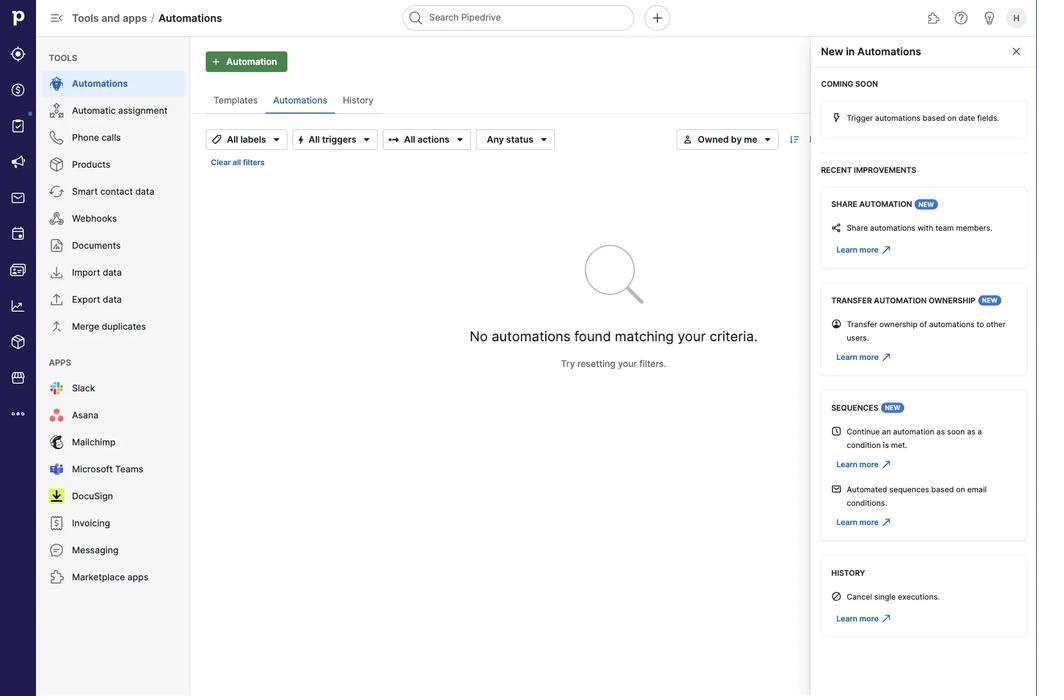 Task type: vqa. For each thing, say whether or not it's contained in the screenshot.
'Any status' button
yes



Task type: locate. For each thing, give the bounding box(es) containing it.
ownership left of
[[879, 320, 917, 329]]

color undefined image inside documents link
[[49, 238, 64, 253]]

color undefined image inside webhooks link
[[49, 211, 64, 226]]

learn more down share automation new
[[836, 245, 879, 255]]

assignment
[[118, 105, 168, 116]]

color primary image
[[840, 57, 855, 67], [831, 113, 842, 123], [359, 132, 375, 147], [452, 132, 468, 147], [269, 134, 284, 145], [536, 134, 551, 145], [869, 134, 885, 145], [831, 223, 842, 233], [881, 352, 891, 363], [881, 460, 891, 470], [831, 484, 842, 494], [831, 591, 842, 602], [881, 614, 891, 624]]

transfer inside transfer ownership of automations to other users.
[[847, 320, 877, 329]]

all triggers
[[309, 134, 357, 145]]

data right contact
[[135, 186, 154, 197]]

automations
[[158, 12, 222, 24], [857, 45, 921, 58], [72, 78, 128, 89], [273, 95, 327, 106]]

all left actions
[[404, 134, 415, 145]]

home image
[[8, 8, 28, 28]]

automated
[[847, 485, 887, 494]]

color undefined image left the microsoft
[[49, 462, 64, 477]]

0 vertical spatial tools
[[72, 12, 99, 24]]

me
[[744, 134, 757, 145]]

import
[[72, 267, 100, 278]]

users.
[[847, 333, 869, 342]]

recent improvements
[[821, 166, 916, 175]]

1 horizontal spatial your
[[678, 328, 706, 344]]

color undefined image for merge duplicates
[[49, 319, 64, 334]]

1 vertical spatial transfer
[[847, 320, 877, 329]]

Owned by me field
[[677, 129, 779, 150]]

color undefined image inside marketplace apps link
[[49, 570, 64, 585]]

updated
[[830, 134, 867, 145]]

0 vertical spatial automation
[[859, 200, 912, 209]]

color undefined image for import data
[[49, 265, 64, 280]]

apps down messaging link
[[127, 572, 148, 583]]

your left the 'filters.'
[[618, 358, 637, 369]]

color primary image inside any status button
[[536, 134, 551, 145]]

1 vertical spatial automation
[[874, 296, 927, 305]]

automations inside section
[[857, 45, 921, 58]]

executions.
[[898, 592, 940, 601]]

color undefined image down apps
[[49, 381, 64, 396]]

0 vertical spatial ownership
[[929, 296, 975, 305]]

color undefined image inside asana link
[[49, 408, 64, 423]]

data
[[135, 186, 154, 197], [103, 267, 122, 278], [103, 294, 122, 305]]

4 color undefined image from the top
[[49, 489, 64, 504]]

color undefined image for automations
[[49, 76, 64, 91]]

as left "soon"
[[936, 427, 945, 436]]

color primary image right status
[[536, 134, 551, 145]]

color primary image right actions
[[452, 132, 468, 147]]

1 horizontal spatial all
[[309, 134, 320, 145]]

color primary image up the last updated
[[831, 113, 842, 123]]

automations right in
[[857, 45, 921, 58]]

1 horizontal spatial as
[[967, 427, 975, 436]]

new up other
[[982, 297, 997, 304]]

more for automations
[[859, 245, 879, 255]]

filters
[[243, 158, 265, 167]]

share down share automation new
[[847, 223, 868, 233]]

0 vertical spatial based
[[923, 113, 945, 122]]

learn more link down "conditions." on the bottom right of page
[[831, 515, 894, 530]]

as
[[936, 427, 945, 436], [967, 427, 975, 436]]

learn more link
[[831, 242, 894, 258], [831, 350, 894, 365], [831, 457, 894, 473], [831, 515, 894, 530], [831, 611, 894, 627]]

data for export data
[[103, 294, 122, 305]]

1 vertical spatial your
[[618, 358, 637, 369]]

all for all triggers
[[309, 134, 320, 145]]

color undefined image for microsoft teams
[[49, 462, 64, 477]]

new inside transfer automation ownership new
[[982, 297, 997, 304]]

2 vertical spatial data
[[103, 294, 122, 305]]

fields.
[[977, 113, 999, 122]]

transfer for transfer automation ownership new
[[831, 296, 872, 305]]

color undefined image inside merge duplicates link
[[49, 319, 64, 334]]

ownership inside transfer ownership of automations to other users.
[[879, 320, 917, 329]]

history up triggers
[[343, 95, 374, 106]]

5 color undefined image from the top
[[49, 516, 64, 531]]

color primary image down is
[[881, 460, 891, 470]]

close image
[[1009, 46, 1024, 57]]

filters.
[[639, 358, 666, 369]]

learn right in
[[858, 56, 882, 67]]

color primary image down share automation new
[[831, 223, 842, 233]]

color undefined image inside products link
[[49, 157, 64, 172]]

all left triggers
[[309, 134, 320, 145]]

more down condition
[[859, 460, 879, 469]]

color primary image down trigger
[[869, 134, 885, 145]]

is
[[883, 440, 889, 450]]

0 vertical spatial transfer
[[831, 296, 872, 305]]

based for sequences
[[931, 485, 954, 494]]

condition
[[847, 440, 881, 450]]

docusign
[[72, 491, 113, 502]]

automation up of
[[874, 296, 927, 305]]

automations up automatic
[[72, 78, 128, 89]]

automated sequences based on email conditions.
[[847, 485, 987, 508]]

tools for tools and apps / automations
[[72, 12, 99, 24]]

any status button
[[476, 129, 555, 150]]

h
[[1013, 13, 1020, 23]]

learn down cancel
[[836, 614, 858, 623]]

learn more link down cancel
[[831, 611, 894, 627]]

1 vertical spatial history
[[831, 568, 865, 578]]

1 vertical spatial tools
[[49, 53, 77, 63]]

color undefined image left "mailchimp"
[[49, 435, 64, 450]]

new up an at the bottom right of page
[[885, 404, 900, 412]]

learn more for cancel
[[836, 614, 879, 623]]

2 all from the left
[[309, 134, 320, 145]]

apps left /
[[123, 12, 147, 24]]

learn more link down share automation new
[[831, 242, 894, 258]]

tools left and
[[72, 12, 99, 24]]

learn more down "conditions." on the bottom right of page
[[836, 518, 879, 527]]

what's
[[953, 56, 983, 67]]

on inside automated sequences based on email conditions.
[[956, 485, 965, 494]]

mailchimp link
[[41, 429, 185, 455]]

1 learn more link from the top
[[831, 242, 894, 258]]

new up with
[[919, 201, 934, 208]]

color undefined image left documents
[[49, 238, 64, 253]]

sales inbox image
[[10, 190, 26, 206]]

learn more for continue
[[836, 460, 879, 469]]

learn more link for cancel single executions.
[[831, 611, 894, 627]]

learn more up soon
[[858, 56, 907, 67]]

learn for transfer
[[836, 353, 858, 362]]

based for automations
[[923, 113, 945, 122]]

continue an automation as soon as a condition is met.
[[847, 427, 982, 450]]

tools down menu toggle image
[[49, 53, 77, 63]]

color undefined image left products
[[49, 157, 64, 172]]

as left a
[[967, 427, 975, 436]]

color undefined image inside export data link
[[49, 292, 64, 307]]

on left the email
[[956, 485, 965, 494]]

color undefined image
[[49, 103, 64, 118], [10, 118, 26, 134], [49, 130, 64, 145], [49, 157, 64, 172], [49, 238, 64, 253], [49, 265, 64, 280], [49, 292, 64, 307], [49, 319, 64, 334], [49, 381, 64, 396], [49, 408, 64, 423], [49, 435, 64, 450], [49, 462, 64, 477], [49, 543, 64, 558], [49, 570, 64, 585]]

4 learn more link from the top
[[831, 515, 894, 530]]

activities image
[[10, 226, 26, 242]]

smart
[[72, 186, 98, 197]]

automation up met.
[[893, 427, 934, 436]]

automation for automations
[[859, 200, 912, 209]]

sequences
[[831, 403, 878, 412]]

color undefined image inside automations link
[[49, 76, 64, 91]]

2 as from the left
[[967, 427, 975, 436]]

learn down share automation new
[[836, 245, 858, 255]]

2 vertical spatial automation
[[893, 427, 934, 436]]

ownership up transfer ownership of automations to other users.
[[929, 296, 975, 305]]

based right sequences
[[931, 485, 954, 494]]

color primary image
[[909, 57, 925, 67], [209, 134, 224, 145], [386, 134, 402, 145], [682, 134, 693, 145], [763, 134, 773, 145], [898, 134, 908, 145], [881, 245, 891, 255], [831, 319, 842, 329], [831, 426, 842, 437], [881, 518, 891, 528]]

color undefined image inside phone calls link
[[49, 130, 64, 145]]

marketplace
[[72, 572, 125, 583]]

color undefined image inside mailchimp link
[[49, 435, 64, 450]]

based inside automated sequences based on email conditions.
[[931, 485, 954, 494]]

1 vertical spatial ownership
[[879, 320, 917, 329]]

learn down the users.
[[836, 353, 858, 362]]

color primary image right triggers
[[359, 132, 375, 147]]

new in automations section
[[811, 36, 1037, 696]]

color undefined image left marketplace
[[49, 570, 64, 585]]

automations down share automation new
[[870, 223, 915, 233]]

met.
[[891, 440, 907, 450]]

date
[[959, 113, 975, 122]]

learn more link for continue an automation as soon as a condition is met.
[[831, 457, 894, 473]]

automation down improvements
[[859, 200, 912, 209]]

more down share automation new
[[859, 245, 879, 255]]

learn more down the users.
[[836, 353, 879, 362]]

your left criteria.
[[678, 328, 706, 344]]

1 as from the left
[[936, 427, 945, 436]]

more image
[[10, 406, 26, 422]]

found
[[574, 328, 611, 344]]

learn more down condition
[[836, 460, 879, 469]]

based up the search automations text field
[[923, 113, 945, 122]]

color undefined image left import
[[49, 265, 64, 280]]

more right in
[[884, 56, 907, 67]]

import data
[[72, 267, 122, 278]]

smart contact data
[[72, 186, 154, 197]]

0 vertical spatial on
[[947, 113, 956, 122]]

automations left to
[[929, 320, 975, 329]]

color undefined image inside invoicing link
[[49, 516, 64, 531]]

history up cancel
[[831, 568, 865, 578]]

color undefined image inside the slack link
[[49, 381, 64, 396]]

automations up try
[[492, 328, 570, 344]]

color undefined image inside smart contact data link
[[49, 184, 64, 199]]

resetting
[[577, 358, 616, 369]]

color undefined image inside automatic assignment link
[[49, 103, 64, 118]]

more down "conditions." on the bottom right of page
[[859, 518, 879, 527]]

contacts image
[[10, 262, 26, 278]]

owned by me button
[[677, 129, 779, 150]]

0 vertical spatial share
[[831, 200, 857, 209]]

apps
[[123, 12, 147, 24], [127, 572, 148, 583]]

tools
[[72, 12, 99, 24], [49, 53, 77, 63]]

menu
[[0, 0, 36, 696], [36, 36, 190, 696]]

data for import data
[[103, 267, 122, 278]]

3 color undefined image from the top
[[49, 211, 64, 226]]

learn more link for share automations with team members.
[[831, 242, 894, 258]]

1 vertical spatial on
[[956, 485, 965, 494]]

color undefined image left docusign on the bottom left of page
[[49, 489, 64, 504]]

data right export
[[103, 294, 122, 305]]

templates
[[213, 95, 258, 106]]

no
[[470, 328, 488, 344]]

learn more link down the users.
[[831, 350, 894, 365]]

messaging link
[[41, 537, 185, 563]]

color undefined image left asana
[[49, 408, 64, 423]]

color undefined image inside import data link
[[49, 265, 64, 280]]

automations link
[[41, 71, 185, 96]]

0 horizontal spatial all
[[227, 134, 238, 145]]

automations menu item
[[36, 71, 190, 96]]

quick add image
[[650, 10, 665, 26]]

learn more link for transfer ownership of automations to other users.
[[831, 350, 894, 365]]

learn more for share
[[836, 245, 879, 255]]

last
[[809, 134, 828, 145]]

color primary image inside all labels button
[[209, 134, 224, 145]]

more down the users.
[[859, 353, 879, 362]]

automations right /
[[158, 12, 222, 24]]

color undefined image right deals image
[[49, 76, 64, 91]]

3 learn more link from the top
[[831, 457, 894, 473]]

learn down "conditions." on the bottom right of page
[[836, 518, 858, 527]]

color undefined image inside microsoft teams link
[[49, 462, 64, 477]]

transfer automation ownership new
[[831, 296, 997, 305]]

color undefined image
[[49, 76, 64, 91], [49, 184, 64, 199], [49, 211, 64, 226], [49, 489, 64, 504], [49, 516, 64, 531]]

color undefined image left webhooks
[[49, 211, 64, 226]]

new inside sequences new
[[885, 404, 900, 412]]

3 all from the left
[[404, 134, 415, 145]]

all actions button
[[383, 129, 471, 150]]

color undefined image inside messaging link
[[49, 543, 64, 558]]

learn more link down condition
[[831, 457, 894, 473]]

0 horizontal spatial history
[[343, 95, 374, 106]]

color undefined image left merge
[[49, 319, 64, 334]]

1 vertical spatial share
[[847, 223, 868, 233]]

1 vertical spatial based
[[931, 485, 954, 494]]

of
[[920, 320, 927, 329]]

color undefined image for invoicing
[[49, 516, 64, 531]]

1 vertical spatial data
[[103, 267, 122, 278]]

color undefined image left phone
[[49, 130, 64, 145]]

other
[[986, 320, 1006, 329]]

color undefined image left the smart
[[49, 184, 64, 199]]

on left date on the right top of the page
[[947, 113, 956, 122]]

what's new button
[[932, 51, 1022, 72]]

all left labels
[[227, 134, 238, 145]]

1 horizontal spatial history
[[831, 568, 865, 578]]

color primary image right labels
[[269, 134, 284, 145]]

ownership
[[929, 296, 975, 305], [879, 320, 917, 329]]

color primary image inside all labels button
[[269, 134, 284, 145]]

0 horizontal spatial ownership
[[879, 320, 917, 329]]

all for all labels
[[227, 134, 238, 145]]

color undefined image left invoicing
[[49, 516, 64, 531]]

color undefined image for documents
[[49, 238, 64, 253]]

color undefined image inside docusign link
[[49, 489, 64, 504]]

2 learn more link from the top
[[831, 350, 894, 365]]

share
[[831, 200, 857, 209], [847, 223, 868, 233]]

slack link
[[41, 375, 185, 401]]

campaigns image
[[10, 154, 26, 170]]

color undefined image left messaging
[[49, 543, 64, 558]]

your
[[678, 328, 706, 344], [618, 358, 637, 369]]

transfer
[[831, 296, 872, 305], [847, 320, 877, 329]]

color undefined image left export
[[49, 292, 64, 307]]

2 color undefined image from the top
[[49, 184, 64, 199]]

more for sequences
[[859, 518, 879, 527]]

automations right trigger
[[875, 113, 920, 122]]

automatic assignment
[[72, 105, 168, 116]]

merge duplicates link
[[41, 314, 185, 339]]

learn more link for automated sequences based on email conditions.
[[831, 515, 894, 530]]

marketplace apps
[[72, 572, 148, 583]]

share automations with team members.
[[847, 223, 992, 233]]

1 color undefined image from the top
[[49, 76, 64, 91]]

2 horizontal spatial all
[[404, 134, 415, 145]]

all
[[233, 158, 241, 167]]

coming
[[821, 79, 853, 88]]

color primary image down single
[[881, 614, 891, 624]]

more down cancel
[[859, 614, 879, 623]]

automations up all triggers
[[273, 95, 327, 106]]

based
[[923, 113, 945, 122], [931, 485, 954, 494]]

triggers
[[322, 134, 357, 145]]

products link
[[41, 152, 185, 177]]

learn inside button
[[858, 56, 882, 67]]

learn down condition
[[836, 460, 858, 469]]

learn
[[858, 56, 882, 67], [836, 245, 858, 255], [836, 353, 858, 362], [836, 460, 858, 469], [836, 518, 858, 527], [836, 614, 858, 623]]

to
[[977, 320, 984, 329]]

5 learn more link from the top
[[831, 611, 894, 627]]

0 vertical spatial your
[[678, 328, 706, 344]]

share down recent
[[831, 200, 857, 209]]

color primary image up coming soon
[[840, 57, 855, 67]]

data right import
[[103, 267, 122, 278]]

learn more down cancel
[[836, 614, 879, 623]]

1 all from the left
[[227, 134, 238, 145]]

new left in
[[821, 45, 843, 58]]

color undefined image left automatic
[[49, 103, 64, 118]]

0 horizontal spatial as
[[936, 427, 945, 436]]

webhooks link
[[41, 206, 185, 231]]



Task type: describe. For each thing, give the bounding box(es) containing it.
learn for share
[[836, 245, 858, 255]]

color primary image inside all actions button
[[386, 134, 402, 145]]

color undefined image for asana
[[49, 408, 64, 423]]

export
[[72, 294, 100, 305]]

marketplace image
[[10, 370, 26, 386]]

all for all actions
[[404, 134, 415, 145]]

clear all filters
[[211, 158, 265, 167]]

trigger automations based on date fields.
[[847, 113, 999, 122]]

menu toggle image
[[49, 10, 64, 26]]

invoicing link
[[41, 510, 185, 536]]

color undefined image for docusign
[[49, 489, 64, 504]]

asana link
[[41, 402, 185, 428]]

teams
[[115, 464, 143, 475]]

products
[[72, 159, 110, 170]]

messaging
[[72, 545, 118, 556]]

microsoft
[[72, 464, 113, 475]]

quick help image
[[953, 10, 969, 26]]

color undefined image for slack
[[49, 381, 64, 396]]

learn more button
[[837, 51, 927, 72]]

color undefined image for messaging
[[49, 543, 64, 558]]

webhooks
[[72, 213, 117, 224]]

color undefined image for mailchimp
[[49, 435, 64, 450]]

automatic assignment link
[[41, 98, 185, 123]]

color undefined image for smart contact data
[[49, 184, 64, 199]]

merge
[[72, 321, 99, 332]]

any
[[487, 134, 504, 145]]

any status
[[487, 134, 533, 145]]

share for share automation new
[[831, 200, 857, 209]]

deals image
[[10, 82, 26, 98]]

invoicing
[[72, 518, 110, 529]]

owned by me
[[698, 134, 757, 145]]

mailchimp
[[72, 437, 116, 448]]

share automation new
[[831, 200, 934, 209]]

no automations found matching your criteria.
[[470, 328, 758, 344]]

coming soon
[[821, 79, 878, 88]]

1 vertical spatial apps
[[127, 572, 148, 583]]

recent
[[821, 166, 852, 175]]

matching
[[615, 328, 674, 344]]

new
[[985, 56, 1004, 67]]

tools and apps / automations
[[72, 12, 222, 24]]

microsoft teams
[[72, 464, 143, 475]]

asana
[[72, 410, 98, 421]]

0 vertical spatial data
[[135, 186, 154, 197]]

automatic
[[72, 105, 116, 116]]

marketplace apps link
[[41, 564, 185, 590]]

try
[[561, 358, 575, 369]]

color undefined image for webhooks
[[49, 211, 64, 226]]

color undefined image for marketplace apps
[[49, 570, 64, 585]]

0 vertical spatial apps
[[123, 12, 147, 24]]

documents
[[72, 240, 121, 251]]

automations for share automations with team members.
[[870, 223, 915, 233]]

color primary image left automated
[[831, 484, 842, 494]]

automation inside continue an automation as soon as a condition is met.
[[893, 427, 934, 436]]

more for single
[[859, 614, 879, 623]]

more for an
[[859, 460, 879, 469]]

Search Pipedrive field
[[403, 5, 634, 31]]

improvements
[[854, 166, 916, 175]]

color primary inverted image
[[208, 57, 224, 67]]

sales assistant image
[[982, 10, 997, 26]]

more inside learn more button
[[884, 56, 907, 67]]

smart contact data link
[[41, 179, 185, 204]]

color primary image down transfer ownership of automations to other users.
[[881, 352, 891, 363]]

automations inside transfer ownership of automations to other users.
[[929, 320, 975, 329]]

contact
[[100, 186, 133, 197]]

trigger
[[847, 113, 873, 122]]

all labels
[[227, 134, 266, 145]]

soon
[[855, 79, 878, 88]]

transfer ownership of automations to other users.
[[847, 320, 1006, 342]]

color primary image left cancel
[[831, 591, 842, 602]]

color undefined image down deals image
[[10, 118, 26, 134]]

in
[[846, 45, 855, 58]]

automation
[[226, 56, 277, 67]]

all actions
[[404, 134, 450, 145]]

on for email
[[956, 485, 965, 494]]

color primary image inside all triggers button
[[359, 132, 375, 147]]

continue
[[847, 427, 880, 436]]

automations for no automations found matching your criteria.
[[492, 328, 570, 344]]

1 horizontal spatial ownership
[[929, 296, 975, 305]]

tools for tools
[[49, 53, 77, 63]]

0 vertical spatial history
[[343, 95, 374, 106]]

color undefined image for export data
[[49, 292, 64, 307]]

insights image
[[10, 298, 26, 314]]

by
[[731, 134, 742, 145]]

learn for continue
[[836, 460, 858, 469]]

Search automations text field
[[892, 129, 1022, 150]]

automation for ownership
[[874, 296, 927, 305]]

new in automations
[[821, 45, 921, 58]]

on for date
[[947, 113, 956, 122]]

owned
[[698, 134, 729, 145]]

clear
[[211, 158, 231, 167]]

an
[[882, 427, 891, 436]]

learn more for transfer
[[836, 353, 879, 362]]

single
[[874, 592, 896, 601]]

clear all filters button
[[206, 155, 270, 170]]

color primary image inside last updated button
[[869, 134, 885, 145]]

with
[[918, 223, 933, 233]]

0 horizontal spatial your
[[618, 358, 637, 369]]

import data link
[[41, 260, 185, 285]]

sequences new
[[831, 403, 900, 412]]

slack
[[72, 383, 95, 394]]

export data link
[[41, 287, 185, 312]]

docusign link
[[41, 483, 185, 509]]

color primary image inside all actions button
[[452, 132, 468, 147]]

color undefined image for phone calls
[[49, 130, 64, 145]]

transfer for transfer ownership of automations to other users.
[[847, 320, 877, 329]]

and
[[101, 12, 120, 24]]

history inside new in automations section
[[831, 568, 865, 578]]

duplicates
[[102, 321, 146, 332]]

learn more for automated
[[836, 518, 879, 527]]

color undefined image for products
[[49, 157, 64, 172]]

documents link
[[41, 233, 185, 258]]

soon
[[947, 427, 965, 436]]

team
[[935, 223, 954, 233]]

try resetting your filters.
[[561, 358, 666, 369]]

share for share automations with team members.
[[847, 223, 868, 233]]

learn for cancel
[[836, 614, 858, 623]]

cancel
[[847, 592, 872, 601]]

color primary image inside learn more button
[[909, 57, 925, 67]]

products image
[[10, 334, 26, 350]]

export data
[[72, 294, 122, 305]]

microsoft teams link
[[41, 456, 185, 482]]

new inside share automation new
[[919, 201, 934, 208]]

labels
[[240, 134, 266, 145]]

automations inside menu item
[[72, 78, 128, 89]]

merge duplicates
[[72, 321, 146, 332]]

last updated
[[809, 134, 867, 145]]

automations for trigger automations based on date fields.
[[875, 113, 920, 122]]

h button
[[1004, 5, 1029, 31]]

learn for automated
[[836, 518, 858, 527]]

conditions.
[[847, 498, 887, 508]]

sequences
[[889, 485, 929, 494]]

status
[[506, 134, 533, 145]]

color primary image inside learn more button
[[840, 57, 855, 67]]

menu containing automations
[[36, 36, 190, 696]]

color undefined image for automatic assignment
[[49, 103, 64, 118]]

members.
[[956, 223, 992, 233]]

what's new
[[953, 56, 1004, 67]]

leads image
[[10, 46, 26, 62]]

criteria.
[[710, 328, 758, 344]]

learn more inside button
[[858, 56, 907, 67]]

more for ownership
[[859, 353, 879, 362]]

automation button
[[206, 51, 287, 72]]

actions
[[418, 134, 450, 145]]



